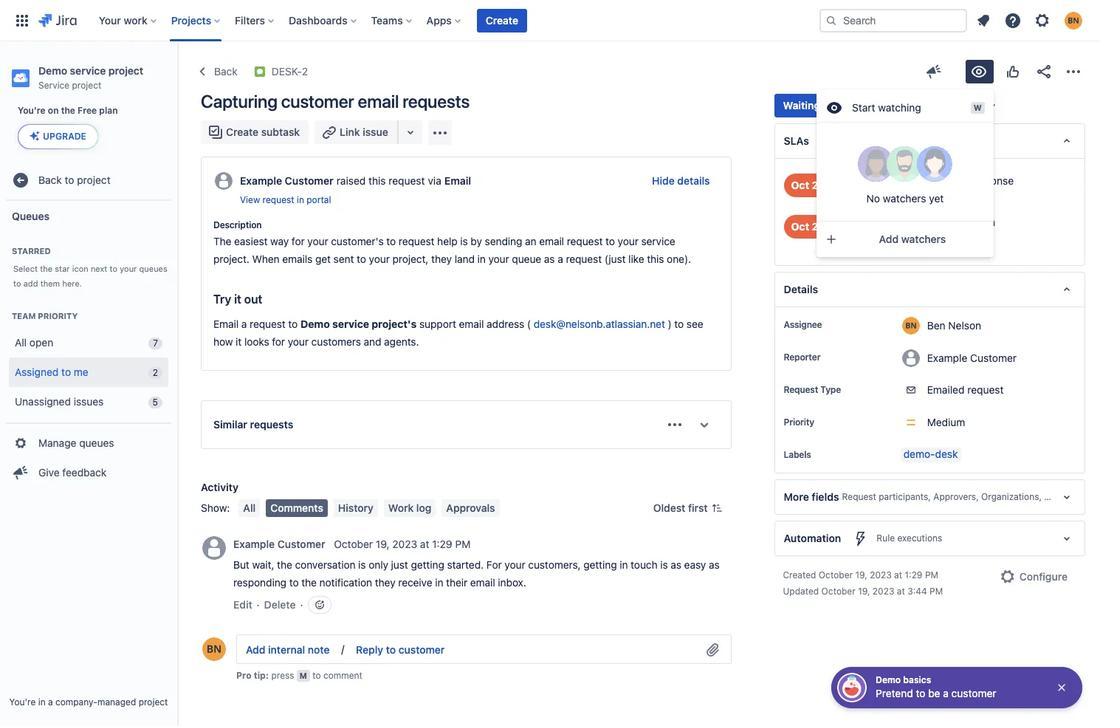 Task type: describe. For each thing, give the bounding box(es) containing it.
by
[[471, 235, 482, 248]]

request up 'looks'
[[250, 318, 286, 330]]

(just
[[605, 253, 626, 265]]

back for back
[[214, 65, 238, 78]]

menu bar containing all
[[236, 499, 503, 517]]

reporter
[[784, 352, 821, 363]]

apps
[[427, 14, 452, 26]]

0 vertical spatial at
[[420, 538, 430, 551]]

work
[[124, 14, 148, 26]]

service request image
[[254, 66, 266, 78]]

1 vertical spatial 2023
[[870, 570, 892, 581]]

hide details button
[[644, 169, 719, 193]]

here.
[[62, 279, 82, 288]]

show image
[[693, 413, 716, 437]]

1 vertical spatial example customer
[[233, 538, 325, 551]]

link web pages and more image
[[402, 123, 419, 141]]

the easiest way for your customer's to request help is by sending an email request to your service project. when emails get sent to your project, they land in your queue as a request (just like this one).
[[214, 235, 692, 265]]

0 horizontal spatial is
[[358, 559, 366, 571]]

configure
[[1020, 570, 1068, 583]]

looks
[[245, 335, 269, 348]]

banner containing your work
[[0, 0, 1101, 41]]

1 vertical spatial customer
[[971, 351, 1017, 364]]

email inside the easiest way for your customer's to request help is by sending an email request to your service project. when emails get sent to your project, they land in your queue as a request (just like this one).
[[540, 235, 565, 248]]

1 vertical spatial email
[[214, 318, 239, 330]]

1 vertical spatial demo
[[301, 318, 330, 330]]

a left 'company-'
[[48, 697, 53, 708]]

all for all open
[[15, 336, 27, 348]]

pm up 3:44
[[926, 570, 939, 581]]

touch
[[631, 559, 658, 571]]

dashboards button
[[285, 8, 363, 32]]

support inside "dropdown button"
[[840, 99, 880, 112]]

updated
[[784, 586, 820, 597]]

1 getting from the left
[[411, 559, 445, 571]]

to right m
[[313, 670, 321, 681]]

as inside the easiest way for your customer's to request help is by sending an email request to your service project. when emails get sent to your project, they land in your queue as a request (just like this one).
[[544, 253, 555, 265]]

01:29 for 20
[[828, 179, 858, 191]]

to up project,
[[387, 235, 396, 248]]

watchers for no
[[884, 192, 927, 205]]

help image
[[1005, 11, 1023, 29]]

0 vertical spatial customer
[[285, 174, 334, 187]]

via
[[428, 174, 442, 187]]

1 horizontal spatial requests
[[403, 91, 470, 112]]

select the star icon next to your queues to add them here.
[[13, 264, 168, 288]]

team
[[12, 311, 36, 321]]

Search field
[[820, 8, 968, 32]]

executions
[[898, 533, 943, 544]]

emails
[[282, 253, 313, 265]]

1 vertical spatial 19,
[[856, 570, 868, 581]]

within 16h button
[[910, 230, 958, 245]]

work log
[[389, 502, 432, 514]]

unassigned issues
[[15, 395, 104, 408]]

0 horizontal spatial this
[[369, 174, 386, 187]]

back for back to project
[[38, 173, 62, 186]]

request right emailed
[[968, 384, 1004, 396]]

managed
[[98, 697, 136, 708]]

to inside 'demo basics pretend to be a customer'
[[917, 687, 926, 700]]

history
[[338, 502, 374, 514]]

back to project
[[38, 173, 111, 186]]

clockicon image for oct 20 01:29 pm
[[876, 174, 900, 197]]

out
[[244, 293, 263, 306]]

rule
[[877, 533, 896, 544]]

first inside button
[[689, 502, 708, 514]]

you're on the free plan
[[18, 105, 118, 116]]

sent
[[334, 253, 354, 265]]

1:29 inside created october 19, 2023 at 1:29 pm updated october 19, 2023 at 3:44 pm
[[905, 570, 923, 581]]

you're for you're on the free plan
[[18, 105, 46, 116]]

plan
[[99, 105, 118, 116]]

to inside "time to first response within 8h"
[[937, 174, 946, 187]]

time for time to resolution within 16h
[[910, 216, 934, 228]]

created
[[784, 570, 817, 581]]

help
[[438, 235, 458, 248]]

service
[[38, 80, 70, 91]]

all for all
[[243, 502, 256, 514]]

manage queues
[[38, 436, 114, 449]]

time to first response within 8h
[[910, 174, 1014, 202]]

2 vertical spatial at
[[898, 586, 906, 597]]

tip:
[[254, 670, 269, 681]]

oldest first button
[[645, 499, 732, 517]]

comments button
[[266, 499, 328, 517]]

1 vertical spatial october
[[819, 570, 853, 581]]

service inside demo service project service project
[[70, 64, 106, 77]]

similar requests
[[214, 418, 294, 431]]

sending
[[485, 235, 523, 248]]

1 vertical spatial at
[[895, 570, 903, 581]]

example customer raised this request via email
[[240, 174, 472, 187]]

your up get at left
[[308, 235, 328, 248]]

details element
[[775, 272, 1086, 307]]

add internal note
[[246, 644, 330, 656]]

edit button
[[233, 598, 252, 612]]

2 vertical spatial october
[[822, 586, 856, 597]]

add for add watchers
[[880, 233, 899, 245]]

the right wait,
[[277, 559, 292, 571]]

project up free
[[72, 80, 101, 91]]

responding
[[233, 576, 287, 589]]

close image
[[1057, 682, 1068, 694]]

watchers for add
[[902, 233, 947, 245]]

clockicon image for oct 23 01:29 pm
[[876, 215, 900, 239]]

this inside the easiest way for your customer's to request help is by sending an email request to your service project. when emails get sent to your project, they land in your queue as a request (just like this one).
[[647, 253, 665, 265]]

your work button
[[94, 8, 162, 32]]

automation element
[[775, 521, 1086, 556]]

all button
[[239, 499, 260, 517]]

1 horizontal spatial as
[[671, 559, 682, 571]]

more fields element
[[775, 480, 1086, 515]]

queues inside select the star icon next to your queues to add them here.
[[139, 264, 168, 273]]

profile image of ben nelson image
[[202, 638, 226, 661]]

the down conversation
[[302, 576, 317, 589]]

a inside the easiest way for your customer's to request help is by sending an email request to your service project. when emails get sent to your project, they land in your queue as a request (just like this one).
[[558, 253, 564, 265]]

description
[[214, 219, 262, 231]]

in left portal
[[297, 194, 304, 205]]

search image
[[826, 14, 838, 26]]

primary element
[[9, 0, 820, 41]]

desk@nelsonb.atlassian.net link
[[534, 318, 666, 330]]

desk-2 link
[[272, 63, 308, 81]]

project up plan
[[108, 64, 144, 77]]

0 vertical spatial 19,
[[376, 538, 390, 551]]

when
[[252, 253, 280, 265]]

0 vertical spatial 2023
[[393, 538, 418, 551]]

pm down no
[[860, 220, 876, 233]]

in left touch
[[620, 559, 628, 571]]

receive
[[399, 576, 433, 589]]

the
[[214, 235, 232, 248]]

issue
[[363, 126, 388, 138]]

desk-2
[[272, 65, 308, 78]]

hide details
[[652, 174, 710, 187]]

to inside but wait, the conversation is only just getting started. for your customers, getting in touch is as easy as responding to the notification they receive in their email inbox.
[[289, 576, 299, 589]]

notification
[[320, 576, 372, 589]]

email inside but wait, the conversation is only just getting started. for your customers, getting in touch is as easy as responding to the notification they receive in their email inbox.
[[471, 576, 496, 589]]

to inside time to resolution within 16h
[[936, 216, 946, 228]]

newest first image
[[711, 502, 723, 514]]

your inside but wait, the conversation is only just getting started. for your customers, getting in touch is as easy as responding to the notification they receive in their email inbox.
[[505, 559, 526, 571]]

link issue button
[[315, 120, 399, 144]]

view
[[240, 194, 260, 205]]

2 vertical spatial service
[[333, 318, 369, 330]]

)
[[668, 318, 672, 330]]

request right view
[[263, 194, 294, 205]]

0 vertical spatial email
[[445, 174, 472, 187]]

2 vertical spatial customer
[[278, 538, 325, 551]]

to down upgrade
[[65, 173, 74, 186]]

a up 'looks'
[[242, 318, 247, 330]]

subtask
[[261, 126, 300, 138]]

way
[[271, 235, 289, 248]]

back link
[[192, 60, 242, 83]]

pm right 3:44
[[930, 586, 944, 597]]

demo service project service project
[[38, 64, 144, 91]]

projects
[[171, 14, 211, 26]]

project right managed
[[139, 697, 168, 708]]

0 horizontal spatial 1:29
[[432, 538, 453, 551]]

copy link to comment image
[[474, 538, 486, 550]]

medium
[[928, 416, 966, 429]]

2 horizontal spatial as
[[709, 559, 720, 571]]

the inside select the star icon next to your queues to add them here.
[[40, 264, 53, 273]]

2 getting from the left
[[584, 559, 617, 571]]

upgrade
[[43, 131, 86, 142]]

to right next
[[110, 264, 118, 273]]

oct for oct 20 01:29 pm
[[792, 179, 810, 191]]

demo-desk
[[904, 448, 959, 460]]

ben
[[928, 319, 946, 331]]

notifications image
[[975, 11, 993, 29]]

show:
[[201, 502, 230, 514]]

approvals button
[[442, 499, 500, 517]]

queues
[[12, 209, 50, 222]]

queue
[[512, 253, 542, 265]]

details
[[784, 283, 819, 296]]

0 horizontal spatial support
[[420, 318, 457, 330]]

me
[[74, 365, 89, 378]]

the right the on on the top
[[61, 105, 75, 116]]

your profile and settings image
[[1065, 11, 1083, 29]]

to inside ") to see how it looks for your customers and agents."
[[675, 318, 684, 330]]

team priority group
[[6, 296, 171, 423]]

2 horizontal spatial is
[[661, 559, 668, 571]]

your up like on the right of page
[[618, 235, 639, 248]]

your inside select the star icon next to your queues to add them here.
[[120, 264, 137, 273]]

conversation
[[295, 559, 356, 571]]

pm up no
[[860, 179, 876, 191]]

labels
[[784, 449, 812, 460]]

vote options: no one has voted for this issue yet. image
[[1005, 63, 1023, 81]]

capturing
[[201, 91, 278, 112]]

details
[[678, 174, 710, 187]]

for inside "dropdown button"
[[824, 99, 838, 112]]

approvals
[[447, 502, 495, 514]]

time for time to first response within 8h
[[910, 174, 934, 187]]

slas
[[784, 134, 810, 147]]

unassigned
[[15, 395, 71, 408]]

star
[[55, 264, 70, 273]]

land
[[455, 253, 475, 265]]

labels pin to top. only you can see pinned fields. image
[[815, 449, 827, 461]]

actions image
[[1065, 63, 1083, 81]]



Task type: locate. For each thing, give the bounding box(es) containing it.
oct for oct 23 01:29 pm
[[792, 220, 810, 233]]

to right )
[[675, 318, 684, 330]]

1 oct from the top
[[792, 179, 810, 191]]

1 vertical spatial they
[[375, 576, 396, 589]]

create inside button
[[486, 14, 519, 26]]

1 vertical spatial time
[[910, 216, 934, 228]]

0 horizontal spatial demo
[[38, 64, 67, 77]]

copy link to issue image
[[305, 65, 317, 77]]

share image
[[1036, 63, 1054, 81]]

edit
[[233, 598, 252, 611]]

you're in a company-managed project
[[9, 697, 168, 708]]

1 horizontal spatial they
[[432, 253, 452, 265]]

create subtask
[[226, 126, 300, 138]]

your left customers
[[288, 335, 309, 348]]

1 horizontal spatial add
[[880, 233, 899, 245]]

request left the (just
[[566, 253, 602, 265]]

is inside the easiest way for your customer's to request help is by sending an email request to your service project. when emails get sent to your project, they land in your queue as a request (just like this one).
[[461, 235, 468, 248]]

1 vertical spatial you're
[[9, 697, 36, 708]]

pm left copy link to comment icon
[[455, 538, 471, 551]]

add internal note button
[[237, 639, 339, 662]]

(
[[527, 318, 531, 330]]

give feedback
[[38, 466, 107, 478]]

to down emails
[[288, 318, 298, 330]]

1 horizontal spatial 1:29
[[905, 570, 923, 581]]

an
[[525, 235, 537, 248]]

create
[[486, 14, 519, 26], [226, 126, 259, 138]]

0 horizontal spatial requests
[[250, 418, 294, 431]]

time inside "time to first response within 8h"
[[910, 174, 934, 187]]

2 vertical spatial demo
[[876, 675, 902, 686]]

all inside button
[[243, 502, 256, 514]]

1 vertical spatial first
[[689, 502, 708, 514]]

0 horizontal spatial as
[[544, 253, 555, 265]]

at
[[420, 538, 430, 551], [895, 570, 903, 581], [898, 586, 906, 597]]

one).
[[667, 253, 692, 265]]

see
[[687, 318, 704, 330]]

their
[[446, 576, 468, 589]]

add
[[23, 279, 38, 288]]

back up capturing
[[214, 65, 238, 78]]

create for create subtask
[[226, 126, 259, 138]]

your work
[[99, 14, 148, 26]]

project down upgrade
[[77, 173, 111, 186]]

2 vertical spatial 19,
[[859, 586, 871, 597]]

first left newest first image
[[689, 502, 708, 514]]

to left add
[[13, 279, 21, 288]]

email
[[445, 174, 472, 187], [214, 318, 239, 330]]

1 horizontal spatial customer
[[399, 644, 445, 656]]

open
[[29, 336, 53, 348]]

created october 19, 2023 at 1:29 pm updated october 19, 2023 at 3:44 pm
[[784, 570, 944, 597]]

is left by
[[461, 235, 468, 248]]

october right created
[[819, 570, 853, 581]]

your up the 'inbox.' at the bottom left of page
[[505, 559, 526, 571]]

2023 down "rule"
[[870, 570, 892, 581]]

clockicon image left within 8h button
[[876, 174, 900, 197]]

project inside back to project link
[[77, 173, 111, 186]]

in left their
[[435, 576, 444, 589]]

they inside the easiest way for your customer's to request help is by sending an email request to your service project. when emails get sent to your project, they land in your queue as a request (just like this one).
[[432, 253, 452, 265]]

they inside but wait, the conversation is only just getting started. for your customers, getting in touch is as easy as responding to the notification they receive in their email inbox.
[[375, 576, 396, 589]]

0 horizontal spatial first
[[689, 502, 708, 514]]

2023 left 3:44
[[873, 586, 895, 597]]

issues
[[74, 395, 104, 408]]

in inside the easiest way for your customer's to request help is by sending an email request to your service project. when emails get sent to your project, they land in your queue as a request (just like this one).
[[478, 253, 486, 265]]

0 vertical spatial demo
[[38, 64, 67, 77]]

01:29 for 23
[[828, 220, 858, 233]]

2 horizontal spatial customer
[[952, 687, 997, 700]]

back up queues
[[38, 173, 62, 186]]

1 vertical spatial customer
[[399, 644, 445, 656]]

as right queue
[[544, 253, 555, 265]]

email left address
[[459, 318, 484, 330]]

at down rule executions
[[895, 570, 903, 581]]

2 vertical spatial example
[[233, 538, 275, 551]]

you're for you're in a company-managed project
[[9, 697, 36, 708]]

0 vertical spatial it
[[234, 293, 242, 306]]

queues inside button
[[79, 436, 114, 449]]

project's
[[372, 318, 417, 330]]

0 vertical spatial first
[[949, 174, 968, 187]]

0 vertical spatial oct
[[792, 179, 810, 191]]

service up customers
[[333, 318, 369, 330]]

0 vertical spatial priority
[[38, 311, 78, 321]]

pm
[[860, 179, 876, 191], [860, 220, 876, 233], [455, 538, 471, 551], [926, 570, 939, 581], [930, 586, 944, 597]]

as right easy
[[709, 559, 720, 571]]

example up emailed
[[928, 351, 968, 364]]

oldest
[[654, 502, 686, 514]]

is right touch
[[661, 559, 668, 571]]

email a request to demo service project's support email address ( desk@nelsonb.atlassian.net
[[214, 318, 666, 330]]

demo up customers
[[301, 318, 330, 330]]

automation
[[784, 532, 842, 545]]

example customer up wait,
[[233, 538, 325, 551]]

within left 16h
[[910, 231, 939, 243]]

0 horizontal spatial getting
[[411, 559, 445, 571]]

oct 23 01:29 pm
[[792, 220, 876, 233]]

1 horizontal spatial priority
[[784, 417, 815, 428]]

company-
[[55, 697, 98, 708]]

within
[[910, 189, 939, 202], [910, 231, 939, 243]]

like
[[629, 253, 645, 265]]

starred group
[[6, 231, 171, 296]]

for inside ") to see how it looks for your customers and agents."
[[272, 335, 285, 348]]

demo inside demo service project service project
[[38, 64, 67, 77]]

priority up labels
[[784, 417, 815, 428]]

for right 'looks'
[[272, 335, 285, 348]]

ben nelson
[[928, 319, 982, 331]]

0 vertical spatial watchers
[[884, 192, 927, 205]]

1:29 up started.
[[432, 538, 453, 551]]

request
[[389, 174, 425, 187], [263, 194, 294, 205], [399, 235, 435, 248], [567, 235, 603, 248], [566, 253, 602, 265], [250, 318, 286, 330], [968, 384, 1004, 396]]

0 vertical spatial example customer
[[928, 351, 1017, 364]]

basics
[[904, 675, 932, 686]]

pro tip: press m to comment
[[236, 670, 363, 681]]

service up free
[[70, 64, 106, 77]]

2
[[302, 65, 308, 78], [153, 367, 158, 378]]

to inside the team priority group
[[61, 365, 71, 378]]

1 vertical spatial watchers
[[902, 233, 947, 245]]

first inside "time to first response within 8h"
[[949, 174, 968, 187]]

time inside time to resolution within 16h
[[910, 216, 934, 228]]

to right reply
[[386, 644, 396, 656]]

all inside the team priority group
[[15, 336, 27, 348]]

add for add internal note
[[246, 644, 266, 656]]

pretend
[[876, 687, 914, 700]]

customer right "be"
[[952, 687, 997, 700]]

oct left 20
[[792, 179, 810, 191]]

to up the 8h at the right of the page
[[937, 174, 946, 187]]

0 horizontal spatial all
[[15, 336, 27, 348]]

banner
[[0, 0, 1101, 41]]

0 horizontal spatial for
[[272, 335, 285, 348]]

0 vertical spatial for
[[824, 99, 838, 112]]

add down no
[[880, 233, 899, 245]]

to up the (just
[[606, 235, 615, 248]]

2 vertical spatial 2023
[[873, 586, 895, 597]]

service up 'one).'
[[642, 235, 676, 248]]

0 vertical spatial customer
[[281, 91, 354, 112]]

all left open
[[15, 336, 27, 348]]

for inside the easiest way for your customer's to request help is by sending an email request to your service project. when emails get sent to your project, they land in your queue as a request (just like this one).
[[292, 235, 305, 248]]

your inside ") to see how it looks for your customers and agents."
[[288, 335, 309, 348]]

address
[[487, 318, 525, 330]]

2 horizontal spatial for
[[824, 99, 838, 112]]

them
[[40, 279, 60, 288]]

2 vertical spatial for
[[272, 335, 285, 348]]

requests up add app icon
[[403, 91, 470, 112]]

1 horizontal spatial getting
[[584, 559, 617, 571]]

1 horizontal spatial example customer
[[928, 351, 1017, 364]]

history button
[[334, 499, 378, 517]]

time up within 8h button
[[910, 174, 934, 187]]

within 8h button
[[910, 188, 954, 203]]

group
[[6, 423, 171, 492]]

add inside button
[[246, 644, 266, 656]]

project
[[108, 64, 144, 77], [72, 80, 101, 91], [77, 173, 111, 186], [139, 697, 168, 708]]

in left 'company-'
[[38, 697, 46, 708]]

all right the show:
[[243, 502, 256, 514]]

only
[[369, 559, 389, 571]]

0 horizontal spatial customer
[[281, 91, 354, 112]]

sidebar navigation image
[[161, 59, 194, 89]]

1 horizontal spatial all
[[243, 502, 256, 514]]

a right queue
[[558, 253, 564, 265]]

to inside button
[[386, 644, 396, 656]]

activity
[[201, 481, 239, 494]]

all
[[15, 336, 27, 348], [243, 502, 256, 514]]

0 vertical spatial support
[[840, 99, 880, 112]]

add app image
[[431, 124, 449, 141]]

give
[[38, 466, 60, 478]]

this
[[369, 174, 386, 187], [647, 253, 665, 265]]

the up 'them'
[[40, 264, 53, 273]]

as left easy
[[671, 559, 682, 571]]

email up 'issue'
[[358, 91, 399, 112]]

create inside button
[[226, 126, 259, 138]]

delete
[[264, 598, 296, 611]]

customer up emailed request
[[971, 351, 1017, 364]]

work
[[389, 502, 414, 514]]

teams
[[371, 14, 403, 26]]

within inside time to resolution within 16h
[[910, 231, 939, 243]]

1 horizontal spatial is
[[461, 235, 468, 248]]

demo for demo basics
[[876, 675, 902, 686]]

start
[[853, 101, 876, 113]]

01:29 right 23
[[828, 220, 858, 233]]

1 vertical spatial support
[[420, 318, 457, 330]]

1 vertical spatial 1:29
[[905, 570, 923, 581]]

create down capturing
[[226, 126, 259, 138]]

assigned
[[15, 365, 59, 378]]

16h
[[941, 231, 958, 243]]

queues up give feedback button
[[79, 436, 114, 449]]

1:29 up 3:44
[[905, 570, 923, 581]]

1 vertical spatial 2
[[153, 367, 158, 378]]

is left the only
[[358, 559, 366, 571]]

0 horizontal spatial they
[[375, 576, 396, 589]]

october up the only
[[334, 538, 373, 551]]

jira image
[[38, 11, 77, 29], [38, 11, 77, 29]]

waiting for support
[[784, 99, 880, 112]]

0 vertical spatial create
[[486, 14, 519, 26]]

1 horizontal spatial first
[[949, 174, 968, 187]]

demo for demo service project
[[38, 64, 67, 77]]

your
[[308, 235, 328, 248], [618, 235, 639, 248], [369, 253, 390, 265], [489, 253, 510, 265], [120, 264, 137, 273], [288, 335, 309, 348], [505, 559, 526, 571]]

1 horizontal spatial 2
[[302, 65, 308, 78]]

0 vertical spatial this
[[369, 174, 386, 187]]

customer right reply
[[399, 644, 445, 656]]

0 vertical spatial october
[[334, 538, 373, 551]]

appswitcher icon image
[[13, 11, 31, 29]]

0 horizontal spatial back
[[38, 173, 62, 186]]

in right land
[[478, 253, 486, 265]]

watch options: you are not watching this issue, 0 people watching image
[[971, 63, 989, 81]]

0 horizontal spatial 2
[[153, 367, 158, 378]]

dashboards
[[289, 14, 348, 26]]

for up emails
[[292, 235, 305, 248]]

1 vertical spatial service
[[642, 235, 676, 248]]

within inside "time to first response within 8h"
[[910, 189, 939, 202]]

fields
[[812, 491, 840, 503]]

slas element
[[775, 123, 1086, 159]]

2 horizontal spatial demo
[[876, 675, 902, 686]]

comment
[[324, 670, 363, 681]]

email down for
[[471, 576, 496, 589]]

1 horizontal spatial service
[[333, 318, 369, 330]]

1 horizontal spatial demo
[[301, 318, 330, 330]]

feedback
[[62, 466, 107, 478]]

demo up service
[[38, 64, 67, 77]]

0 horizontal spatial queues
[[79, 436, 114, 449]]

clockicon image
[[876, 174, 900, 197], [876, 215, 900, 239]]

1 vertical spatial priority
[[784, 417, 815, 428]]

group containing manage queues
[[6, 423, 171, 492]]

2 up 'capturing customer email requests'
[[302, 65, 308, 78]]

emailed
[[928, 384, 965, 396]]

1 vertical spatial all
[[243, 502, 256, 514]]

demo up pretend
[[876, 675, 902, 686]]

0 horizontal spatial create
[[226, 126, 259, 138]]

for right the waiting
[[824, 99, 838, 112]]

request left via
[[389, 174, 425, 187]]

at down log
[[420, 538, 430, 551]]

0 vertical spatial back
[[214, 65, 238, 78]]

0 horizontal spatial add
[[246, 644, 266, 656]]

a inside 'demo basics pretend to be a customer'
[[944, 687, 949, 700]]

it right the try
[[234, 293, 242, 306]]

give feedback image
[[926, 63, 944, 81]]

to up within 16h button on the top right of page
[[936, 216, 946, 228]]

1 01:29 from the top
[[828, 179, 858, 191]]

icon
[[72, 264, 88, 273]]

demo-desk link
[[901, 448, 962, 463]]

customer up portal
[[285, 174, 334, 187]]

1 vertical spatial queues
[[79, 436, 114, 449]]

2 01:29 from the top
[[828, 220, 858, 233]]

2023
[[393, 538, 418, 551], [870, 570, 892, 581], [873, 586, 895, 597]]

1 vertical spatial back
[[38, 173, 62, 186]]

desk
[[936, 448, 959, 460]]

time up add watchers
[[910, 216, 934, 228]]

requests right similar
[[250, 418, 294, 431]]

they down help
[[432, 253, 452, 265]]

apps button
[[422, 8, 467, 32]]

1 horizontal spatial back
[[214, 65, 238, 78]]

just
[[391, 559, 408, 571]]

portal
[[307, 194, 331, 205]]

getting up receive
[[411, 559, 445, 571]]

0 horizontal spatial email
[[214, 318, 239, 330]]

service inside the easiest way for your customer's to request help is by sending an email request to your service project. when emails get sent to your project, they land in your queue as a request (just like this one).
[[642, 235, 676, 248]]

add attachment image
[[704, 641, 722, 659]]

note
[[308, 644, 330, 656]]

1 vertical spatial example
[[928, 351, 968, 364]]

2 inside 'link'
[[302, 65, 308, 78]]

customer inside button
[[399, 644, 445, 656]]

example up view
[[240, 174, 282, 187]]

0 vertical spatial they
[[432, 253, 452, 265]]

to up delete
[[289, 576, 299, 589]]

8h
[[941, 189, 954, 202]]

customer inside 'demo basics pretend to be a customer'
[[952, 687, 997, 700]]

start watching
[[853, 101, 922, 113]]

comments
[[271, 502, 324, 514]]

internal
[[268, 644, 305, 656]]

menu bar
[[236, 499, 503, 517]]

and
[[364, 335, 382, 348]]

watchers inside button
[[902, 233, 947, 245]]

support
[[840, 99, 880, 112], [420, 318, 457, 330]]

2 up 5
[[153, 367, 158, 378]]

it inside ") to see how it looks for your customers and agents."
[[236, 335, 242, 348]]

starred
[[12, 246, 51, 256]]

you're left 'company-'
[[9, 697, 36, 708]]

oct left 23
[[792, 220, 810, 233]]

0 vertical spatial time
[[910, 174, 934, 187]]

settings image
[[1034, 11, 1052, 29]]

1 horizontal spatial queues
[[139, 264, 168, 273]]

first up the 8h at the right of the page
[[949, 174, 968, 187]]

emailed request
[[928, 384, 1004, 396]]

to right sent
[[357, 253, 366, 265]]

1 vertical spatial requests
[[250, 418, 294, 431]]

priority inside the team priority group
[[38, 311, 78, 321]]

7
[[153, 338, 158, 349]]

request up project,
[[399, 235, 435, 248]]

email up the how
[[214, 318, 239, 330]]

as
[[544, 253, 555, 265], [671, 559, 682, 571], [709, 559, 720, 571]]

1 horizontal spatial for
[[292, 235, 305, 248]]

no watchers yet
[[867, 192, 944, 205]]

2 inside the team priority group
[[153, 367, 158, 378]]

0 vertical spatial add
[[880, 233, 899, 245]]

add reaction image
[[314, 599, 326, 611]]

1 horizontal spatial create
[[486, 14, 519, 26]]

1 vertical spatial for
[[292, 235, 305, 248]]

0 vertical spatial you're
[[18, 105, 46, 116]]

2 oct from the top
[[792, 220, 810, 233]]

your right next
[[120, 264, 137, 273]]

0 vertical spatial 01:29
[[828, 179, 858, 191]]

your down sending at the left top
[[489, 253, 510, 265]]

priority up open
[[38, 311, 78, 321]]

desk-
[[272, 65, 302, 78]]

add inside button
[[880, 233, 899, 245]]

2 horizontal spatial service
[[642, 235, 676, 248]]

your down customer's
[[369, 253, 390, 265]]

5
[[153, 397, 158, 408]]

email right 'an'
[[540, 235, 565, 248]]

demo inside 'demo basics pretend to be a customer'
[[876, 675, 902, 686]]

1 horizontal spatial this
[[647, 253, 665, 265]]

back to project link
[[6, 166, 171, 195]]

oct 20 01:29 pm
[[792, 179, 876, 191]]

1 vertical spatial it
[[236, 335, 242, 348]]

create right the apps popup button
[[486, 14, 519, 26]]

clockicon image down no
[[876, 215, 900, 239]]

0 vertical spatial example
[[240, 174, 282, 187]]

create for create
[[486, 14, 519, 26]]

0 vertical spatial within
[[910, 189, 939, 202]]

0 horizontal spatial priority
[[38, 311, 78, 321]]

customers
[[312, 335, 361, 348]]

request right 'an'
[[567, 235, 603, 248]]

create subtask button
[[201, 120, 309, 144]]

1 vertical spatial 01:29
[[828, 220, 858, 233]]

next
[[91, 264, 107, 273]]



Task type: vqa. For each thing, say whether or not it's contained in the screenshot.
Service
yes



